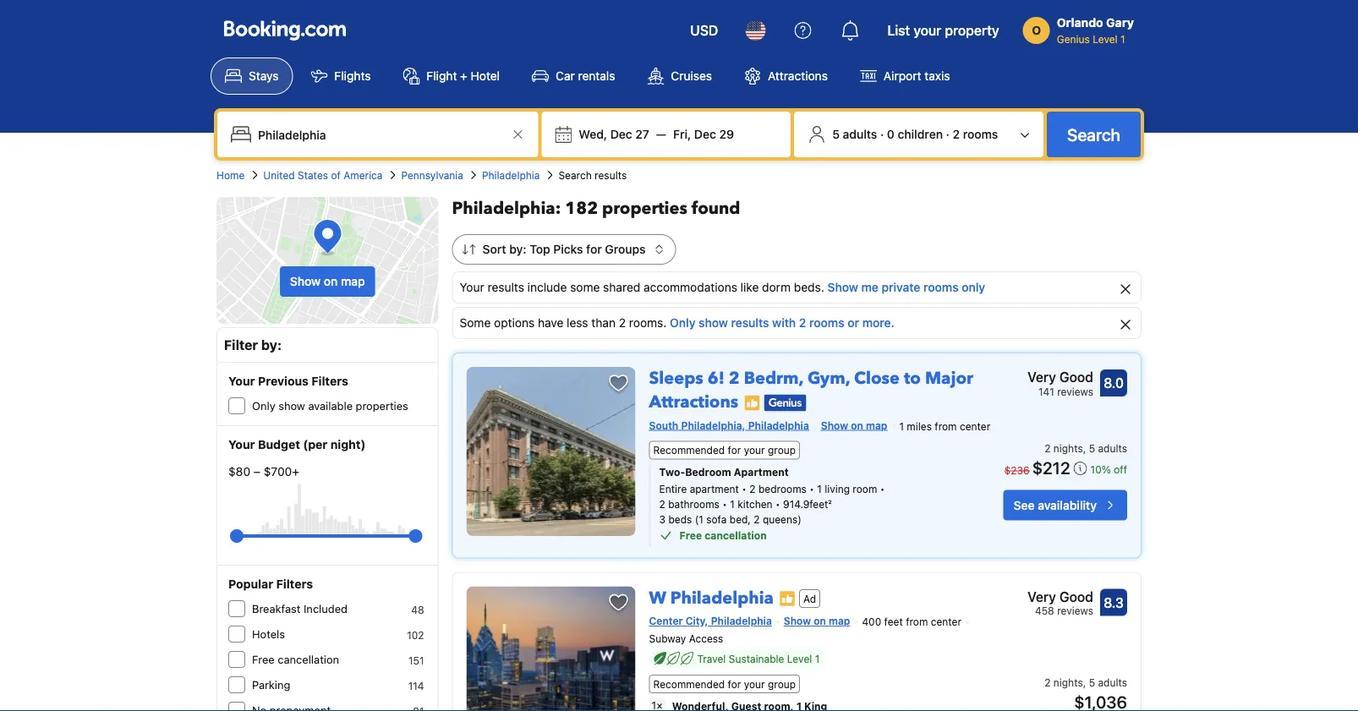 Task type: describe. For each thing, give the bounding box(es) containing it.
0 vertical spatial cancellation
[[705, 530, 767, 542]]

2 right with
[[800, 316, 807, 330]]

of
[[331, 169, 341, 181]]

available
[[308, 400, 353, 412]]

map for sleeps 6! 2 bedrm, gym, close to major attractions
[[866, 420, 888, 432]]

apartment
[[734, 466, 789, 478]]

1 left miles
[[900, 421, 904, 433]]

141
[[1039, 386, 1055, 398]]

adults inside 5 adults · 0 children · 2 rooms dropdown button
[[843, 127, 878, 141]]

very for w philadelphia
[[1028, 589, 1057, 605]]

results for your
[[488, 280, 525, 294]]

1 horizontal spatial free
[[680, 530, 702, 542]]

$212
[[1033, 458, 1071, 478]]

1 · from the left
[[881, 127, 884, 141]]

0 vertical spatial properties
[[602, 197, 688, 220]]

breakfast included
[[252, 603, 348, 616]]

list your property
[[888, 22, 1000, 38]]

—
[[657, 127, 667, 141]]

2 nights from the top
[[1054, 677, 1084, 689]]

+
[[460, 69, 468, 83]]

show on map for w philadelphia
[[784, 615, 851, 627]]

102
[[407, 630, 424, 641]]

apartment
[[690, 483, 739, 495]]

taxis
[[925, 69, 951, 83]]

show inside button
[[290, 275, 321, 289]]

some options have less than 2 rooms. only show results with 2 rooms or more.
[[460, 316, 895, 330]]

see availability
[[1014, 498, 1097, 512]]

(1
[[695, 514, 704, 526]]

w philadelphia
[[649, 587, 774, 610]]

–
[[254, 465, 261, 479]]

151
[[409, 655, 424, 667]]

2 dec from the left
[[695, 127, 717, 141]]

two-bedroom apartment
[[660, 466, 789, 478]]

feet
[[885, 617, 903, 628]]

recommended for philadelphia
[[654, 679, 725, 690]]

very good element for w philadelphia
[[1028, 587, 1094, 607]]

filter
[[224, 337, 258, 353]]

w philadelphia link
[[649, 580, 774, 610]]

very good 458 reviews
[[1028, 589, 1094, 617]]

w philadelphia image
[[467, 587, 636, 712]]

0 vertical spatial for
[[586, 242, 602, 256]]

beds.
[[794, 280, 825, 294]]

scored 8.0 element
[[1101, 370, 1128, 397]]

south
[[649, 420, 679, 432]]

recommended for 6!
[[654, 444, 725, 456]]

level inside orlando gary genius level 1
[[1093, 33, 1118, 45]]

1 horizontal spatial attractions
[[768, 69, 828, 83]]

on inside button
[[324, 275, 338, 289]]

400
[[863, 617, 882, 628]]

availability
[[1038, 498, 1097, 512]]

your previous filters
[[228, 374, 348, 388]]

previous
[[258, 374, 309, 388]]

• up 914.9feet²
[[810, 483, 815, 495]]

sustainable
[[729, 653, 785, 665]]

accommodations
[[644, 280, 738, 294]]

0 horizontal spatial only
[[252, 400, 276, 412]]

sleeps 6! 2 bedrm, gym, close to major attractions image
[[467, 367, 636, 536]]

philadelphia: 182 properties found
[[452, 197, 741, 220]]

beds
[[669, 514, 692, 526]]

show me private rooms only link
[[828, 280, 986, 294]]

2 horizontal spatial results
[[731, 316, 770, 330]]

stays
[[249, 69, 279, 83]]

see availability link
[[1004, 490, 1128, 521]]

close
[[855, 367, 900, 390]]

philadelphia:
[[452, 197, 561, 220]]

fri, dec 29 button
[[667, 119, 741, 150]]

0 horizontal spatial free
[[252, 654, 275, 666]]

entire
[[660, 483, 687, 495]]

group for philadelphia
[[768, 679, 796, 690]]

2 vertical spatial 5
[[1089, 677, 1096, 689]]

• up queens)
[[776, 499, 781, 510]]

0 vertical spatial your
[[914, 22, 942, 38]]

sort by: top picks for groups
[[483, 242, 646, 256]]

5 inside 5 adults · 0 children · 2 rooms dropdown button
[[833, 127, 840, 141]]

entire apartment • 2 bedrooms • 1 living room • 2 bathrooms • 1 kitchen • 914.9feet² 3 beds (1 sofa bed, 2 queens)
[[660, 483, 885, 526]]

by: for filter
[[261, 337, 282, 353]]

for for sleeps 6! 2 bedrm, gym, close to major attractions
[[728, 444, 741, 456]]

2 vertical spatial adults
[[1099, 677, 1128, 689]]

search results updated. philadelphia: 182 properties found. element
[[452, 197, 1142, 221]]

2 , from the top
[[1084, 677, 1087, 689]]

booking.com image
[[224, 20, 346, 41]]

budget
[[258, 438, 300, 452]]

8.0
[[1104, 375, 1124, 391]]

2 up kitchen
[[750, 483, 756, 495]]

0 vertical spatial free cancellation
[[680, 530, 767, 542]]

(per
[[303, 438, 328, 452]]

flight + hotel
[[427, 69, 500, 83]]

o
[[1032, 23, 1042, 37]]

your for your previous filters
[[228, 374, 255, 388]]

0 horizontal spatial properties
[[356, 400, 409, 412]]

gary
[[1107, 16, 1135, 30]]

sofa
[[707, 514, 727, 526]]

sort
[[483, 242, 506, 256]]

bed,
[[730, 514, 751, 526]]

results for search
[[595, 169, 627, 181]]

1 2 nights , 5 adults from the top
[[1045, 443, 1128, 455]]

2 down the 458
[[1045, 677, 1051, 689]]

united states of america
[[263, 169, 383, 181]]

sleeps 6! 2 bedrm, gym, close to major attractions link
[[649, 360, 974, 414]]

map for w philadelphia
[[829, 615, 851, 627]]

only show results with 2 rooms or more. link
[[670, 316, 895, 330]]

flights link
[[297, 58, 385, 95]]

map inside button
[[341, 275, 365, 289]]

scored 8.3 element
[[1101, 589, 1128, 616]]

2 inside dropdown button
[[953, 127, 960, 141]]

reviews for w philadelphia
[[1058, 605, 1094, 617]]

list your property link
[[878, 10, 1010, 51]]

8.3
[[1104, 595, 1124, 611]]

• up sofa
[[723, 499, 728, 510]]

• up kitchen
[[742, 483, 747, 495]]

usd
[[691, 22, 719, 38]]

united states of america link
[[263, 168, 383, 183]]

3
[[660, 514, 666, 526]]

orlando
[[1057, 16, 1104, 30]]

search for search results
[[559, 169, 592, 181]]

2 right than
[[619, 316, 626, 330]]

$236
[[1005, 465, 1030, 477]]

29
[[720, 127, 734, 141]]

genius
[[1057, 33, 1090, 45]]

your account menu orlando gary genius level 1 element
[[1024, 8, 1141, 47]]

2 inside sleeps 6! 2 bedrm, gym, close to major attractions
[[729, 367, 740, 390]]

1 horizontal spatial only
[[670, 316, 696, 330]]

on for w philadelphia
[[814, 615, 827, 627]]

182
[[565, 197, 598, 220]]

wed,
[[579, 127, 608, 141]]

some
[[460, 316, 491, 330]]

home link
[[217, 168, 245, 183]]

night)
[[331, 438, 366, 452]]

1 vertical spatial filters
[[276, 577, 313, 591]]

center
[[649, 615, 683, 627]]

dorm
[[762, 280, 791, 294]]

48
[[411, 604, 424, 616]]

w
[[649, 587, 667, 610]]

2 · from the left
[[946, 127, 950, 141]]

sleeps
[[649, 367, 704, 390]]

rooms for only show results with 2 rooms or more.
[[810, 316, 845, 330]]

to
[[904, 367, 921, 390]]

groups
[[605, 242, 646, 256]]

fri,
[[674, 127, 691, 141]]

1 vertical spatial 5
[[1089, 443, 1096, 455]]

philadelphia down w philadelphia
[[711, 615, 772, 627]]



Task type: vqa. For each thing, say whether or not it's contained in the screenshot.
the topmost Good
yes



Task type: locate. For each thing, give the bounding box(es) containing it.
2 vertical spatial show on map
[[784, 615, 851, 627]]

living
[[825, 483, 850, 495]]

good for sleeps 6! 2 bedrm, gym, close to major attractions
[[1060, 369, 1094, 385]]

bedrm,
[[744, 367, 804, 390]]

recommended up two-
[[654, 444, 725, 456]]

reviews right 141
[[1058, 386, 1094, 398]]

2 very good element from the top
[[1028, 587, 1094, 607]]

, down "very good 458 reviews"
[[1084, 677, 1087, 689]]

nights up $212
[[1054, 443, 1084, 455]]

properties up night) on the left bottom
[[356, 400, 409, 412]]

recommended for your group up two-bedroom apartment
[[654, 444, 796, 456]]

• right the room
[[881, 483, 885, 495]]

your for sleeps 6! 2 bedrm, gym, close to major attractions
[[744, 444, 765, 456]]

914.9feet²
[[784, 499, 832, 510]]

0 vertical spatial filters
[[312, 374, 348, 388]]

0 vertical spatial adults
[[843, 127, 878, 141]]

filters up only show available properties
[[312, 374, 348, 388]]

from right feet
[[906, 617, 929, 628]]

0 vertical spatial recommended
[[654, 444, 725, 456]]

1 down gary
[[1121, 33, 1126, 45]]

1 recommended for your group from the top
[[654, 444, 796, 456]]

free down the (1
[[680, 530, 702, 542]]

2 up 3
[[660, 499, 666, 510]]

adults
[[843, 127, 878, 141], [1099, 443, 1128, 455], [1099, 677, 1128, 689]]

recommended for your group down travel on the bottom of the page
[[654, 679, 796, 690]]

nights
[[1054, 443, 1084, 455], [1054, 677, 1084, 689]]

1 horizontal spatial show
[[699, 316, 728, 330]]

reviews for sleeps 6! 2 bedrm, gym, close to major attractions
[[1058, 386, 1094, 398]]

orlando gary genius level 1
[[1057, 16, 1135, 45]]

2 recommended from the top
[[654, 679, 725, 690]]

0 vertical spatial by:
[[510, 242, 527, 256]]

0 vertical spatial search
[[1068, 124, 1121, 144]]

2 nights , 5 adults up 10%
[[1045, 443, 1128, 455]]

1 vertical spatial map
[[866, 420, 888, 432]]

rooms for show me private rooms only
[[924, 280, 959, 294]]

0 horizontal spatial by:
[[261, 337, 282, 353]]

cancellation down bed,
[[705, 530, 767, 542]]

rooms right children
[[963, 127, 999, 141]]

0 vertical spatial map
[[341, 275, 365, 289]]

very good element left 8.3
[[1028, 587, 1094, 607]]

like
[[741, 280, 759, 294]]

subway
[[649, 633, 687, 645]]

pennsylvania link
[[401, 168, 464, 183]]

2 nights , 5 adults
[[1045, 443, 1128, 455], [1045, 677, 1128, 689]]

0 vertical spatial your
[[460, 280, 485, 294]]

1 horizontal spatial dec
[[695, 127, 717, 141]]

0 vertical spatial recommended for your group
[[654, 444, 796, 456]]

reviews right the 458
[[1058, 605, 1094, 617]]

philadelphia up "center city, philadelphia"
[[671, 587, 774, 610]]

access
[[689, 633, 724, 645]]

ad
[[804, 593, 817, 605]]

good for w philadelphia
[[1060, 589, 1094, 605]]

1 vertical spatial on
[[851, 420, 864, 432]]

more.
[[863, 316, 895, 330]]

1 vertical spatial attractions
[[649, 391, 739, 414]]

your for your budget (per night)
[[228, 438, 255, 452]]

good inside 'very good 141 reviews'
[[1060, 369, 1094, 385]]

airport
[[884, 69, 922, 83]]

0 horizontal spatial attractions
[[649, 391, 739, 414]]

1 vertical spatial show on map
[[821, 420, 888, 432]]

0 horizontal spatial rooms
[[810, 316, 845, 330]]

very inside "very good 458 reviews"
[[1028, 589, 1057, 605]]

0 vertical spatial on
[[324, 275, 338, 289]]

search
[[1068, 124, 1121, 144], [559, 169, 592, 181]]

private
[[882, 280, 921, 294]]

group down travel sustainable level 1
[[768, 679, 796, 690]]

very up the 458
[[1028, 589, 1057, 605]]

1 reviews from the top
[[1058, 386, 1094, 398]]

recommended down travel on the bottom of the page
[[654, 679, 725, 690]]

from inside the "400 feet from center subway access"
[[906, 617, 929, 628]]

center for 400 feet from center subway access
[[931, 617, 962, 628]]

very good 141 reviews
[[1028, 369, 1094, 398]]

· left "0"
[[881, 127, 884, 141]]

1 vertical spatial group
[[768, 679, 796, 690]]

room
[[853, 483, 878, 495]]

good left 8.0 at the right of page
[[1060, 369, 1094, 385]]

flight + hotel link
[[389, 58, 515, 95]]

by: left top
[[510, 242, 527, 256]]

results up options at the top left of the page
[[488, 280, 525, 294]]

114
[[408, 680, 424, 692]]

search button
[[1048, 112, 1141, 157]]

1 horizontal spatial search
[[1068, 124, 1121, 144]]

2 2 nights , 5 adults from the top
[[1045, 677, 1128, 689]]

0 vertical spatial only
[[670, 316, 696, 330]]

for up two-bedroom apartment
[[728, 444, 741, 456]]

show down the "your previous filters"
[[279, 400, 305, 412]]

rooms inside 5 adults · 0 children · 2 rooms dropdown button
[[963, 127, 999, 141]]

america
[[344, 169, 383, 181]]

0 vertical spatial center
[[960, 421, 991, 433]]

1 horizontal spatial map
[[829, 615, 851, 627]]

search for search
[[1068, 124, 1121, 144]]

very good element left 8.0 at the right of page
[[1028, 367, 1094, 388]]

1 inside orlando gary genius level 1
[[1121, 33, 1126, 45]]

2 vertical spatial your
[[228, 438, 255, 452]]

2 vertical spatial rooms
[[810, 316, 845, 330]]

recommended
[[654, 444, 725, 456], [654, 679, 725, 690]]

1 vertical spatial for
[[728, 444, 741, 456]]

, up availability
[[1084, 443, 1087, 455]]

group for 6!
[[768, 444, 796, 456]]

south philadelphia, philadelphia
[[649, 420, 810, 432]]

1 horizontal spatial by:
[[510, 242, 527, 256]]

only down previous
[[252, 400, 276, 412]]

,
[[1084, 443, 1087, 455], [1084, 677, 1087, 689]]

very up 141
[[1028, 369, 1057, 385]]

1 vertical spatial search
[[559, 169, 592, 181]]

•
[[742, 483, 747, 495], [810, 483, 815, 495], [881, 483, 885, 495], [723, 499, 728, 510], [776, 499, 781, 510]]

Where are you going? field
[[251, 119, 508, 150]]

recommended for your group for philadelphia
[[654, 679, 796, 690]]

this property is part of our preferred partner program. it's committed to providing excellent service and good value. it'll pay us a higher commission if you make a booking. image
[[779, 591, 796, 607], [779, 591, 796, 607]]

0 vertical spatial show
[[699, 316, 728, 330]]

1 vertical spatial adults
[[1099, 443, 1128, 455]]

1 vertical spatial recommended
[[654, 679, 725, 690]]

your results include some shared accommodations like dorm beds. show me private rooms only
[[460, 280, 986, 294]]

0 vertical spatial attractions
[[768, 69, 828, 83]]

1 vertical spatial free
[[252, 654, 275, 666]]

queens)
[[763, 514, 802, 526]]

reviews inside "very good 458 reviews"
[[1058, 605, 1094, 617]]

2 good from the top
[[1060, 589, 1094, 605]]

1 very good element from the top
[[1028, 367, 1094, 388]]

show
[[699, 316, 728, 330], [279, 400, 305, 412]]

on for sleeps 6! 2 bedrm, gym, close to major attractions
[[851, 420, 864, 432]]

two-
[[660, 466, 686, 478]]

1 vertical spatial very
[[1028, 589, 1057, 605]]

properties up groups on the top of the page
[[602, 197, 688, 220]]

2 reviews from the top
[[1058, 605, 1094, 617]]

1 group from the top
[[768, 444, 796, 456]]

cruises
[[671, 69, 712, 83]]

popular filters
[[228, 577, 313, 591]]

0 horizontal spatial search
[[559, 169, 592, 181]]

states
[[298, 169, 328, 181]]

1 vertical spatial show
[[279, 400, 305, 412]]

0 vertical spatial reviews
[[1058, 386, 1094, 398]]

dec left 29
[[695, 127, 717, 141]]

1 left living
[[818, 483, 822, 495]]

show on map inside button
[[290, 275, 365, 289]]

0 horizontal spatial cancellation
[[278, 654, 339, 666]]

1 vertical spatial nights
[[1054, 677, 1084, 689]]

attractions inside sleeps 6! 2 bedrm, gym, close to major attractions
[[649, 391, 739, 414]]

0 horizontal spatial on
[[324, 275, 338, 289]]

philadelphia link
[[482, 168, 540, 183]]

0 horizontal spatial results
[[488, 280, 525, 294]]

results left with
[[731, 316, 770, 330]]

options
[[494, 316, 535, 330]]

flights
[[335, 69, 371, 83]]

1 dec from the left
[[611, 127, 633, 141]]

0 horizontal spatial from
[[906, 617, 929, 628]]

include
[[528, 280, 567, 294]]

0 vertical spatial very
[[1028, 369, 1057, 385]]

car
[[556, 69, 575, 83]]

1 horizontal spatial cancellation
[[705, 530, 767, 542]]

2 right children
[[953, 127, 960, 141]]

some
[[570, 280, 600, 294]]

filter by:
[[224, 337, 282, 353]]

rooms
[[963, 127, 999, 141], [924, 280, 959, 294], [810, 316, 845, 330]]

for right the picks
[[586, 242, 602, 256]]

by: right filter in the top left of the page
[[261, 337, 282, 353]]

adults up '10% off'
[[1099, 443, 1128, 455]]

2 very from the top
[[1028, 589, 1057, 605]]

level down gary
[[1093, 33, 1118, 45]]

1 vertical spatial ,
[[1084, 677, 1087, 689]]

1 horizontal spatial properties
[[602, 197, 688, 220]]

very for sleeps 6! 2 bedrm, gym, close to major attractions
[[1028, 369, 1057, 385]]

1 vertical spatial center
[[931, 617, 962, 628]]

free down hotels
[[252, 654, 275, 666]]

group up two-bedroom apartment link
[[768, 444, 796, 456]]

1 horizontal spatial results
[[595, 169, 627, 181]]

for down sustainable
[[728, 679, 741, 690]]

from for feet
[[906, 617, 929, 628]]

0 horizontal spatial dec
[[611, 127, 633, 141]]

1 nights from the top
[[1054, 443, 1084, 455]]

wed, dec 27 button
[[572, 119, 657, 150]]

philadelphia up philadelphia:
[[482, 169, 540, 181]]

1 down the "400 feet from center subway access"
[[815, 653, 820, 665]]

1 , from the top
[[1084, 443, 1087, 455]]

free cancellation down sofa
[[680, 530, 767, 542]]

1 vertical spatial properties
[[356, 400, 409, 412]]

with
[[773, 316, 796, 330]]

· right children
[[946, 127, 950, 141]]

from for miles
[[935, 421, 957, 433]]

center for 1 miles from center
[[960, 421, 991, 433]]

1 horizontal spatial free cancellation
[[680, 530, 767, 542]]

reviews inside 'very good 141 reviews'
[[1058, 386, 1094, 398]]

1 very from the top
[[1028, 369, 1057, 385]]

0 horizontal spatial free cancellation
[[252, 654, 339, 666]]

results up philadelphia: 182 properties found
[[595, 169, 627, 181]]

0 horizontal spatial level
[[788, 653, 812, 665]]

0 vertical spatial level
[[1093, 33, 1118, 45]]

me
[[862, 280, 879, 294]]

1 good from the top
[[1060, 369, 1094, 385]]

group
[[237, 523, 416, 550]]

good inside "very good 458 reviews"
[[1060, 589, 1094, 605]]

only right the rooms.
[[670, 316, 696, 330]]

1 vertical spatial cancellation
[[278, 654, 339, 666]]

5 adults · 0 children · 2 rooms button
[[801, 118, 1037, 151]]

center down "major"
[[960, 421, 991, 433]]

your for w philadelphia
[[744, 679, 765, 690]]

2 recommended for your group from the top
[[654, 679, 796, 690]]

flight
[[427, 69, 457, 83]]

2 horizontal spatial rooms
[[963, 127, 999, 141]]

very inside 'very good 141 reviews'
[[1028, 369, 1057, 385]]

see
[[1014, 498, 1035, 512]]

0 vertical spatial free
[[680, 530, 702, 542]]

united
[[263, 169, 295, 181]]

search inside button
[[1068, 124, 1121, 144]]

wed, dec 27 — fri, dec 29
[[579, 127, 734, 141]]

your right list
[[914, 22, 942, 38]]

27
[[636, 127, 650, 141]]

show down your results include some shared accommodations like dorm beds. show me private rooms only on the top of the page
[[699, 316, 728, 330]]

2 vertical spatial for
[[728, 679, 741, 690]]

1 vertical spatial recommended for your group
[[654, 679, 796, 690]]

dec left 27
[[611, 127, 633, 141]]

2 horizontal spatial map
[[866, 420, 888, 432]]

1 horizontal spatial from
[[935, 421, 957, 433]]

level down the "400 feet from center subway access"
[[788, 653, 812, 665]]

1 vertical spatial from
[[906, 617, 929, 628]]

miles
[[907, 421, 932, 433]]

1 vertical spatial your
[[228, 374, 255, 388]]

off
[[1115, 464, 1128, 475]]

1 vertical spatial only
[[252, 400, 276, 412]]

good left 8.3
[[1060, 589, 1094, 605]]

0 vertical spatial results
[[595, 169, 627, 181]]

this property is part of our preferred partner program. it's committed to providing excellent service and good value. it'll pay us a higher commission if you make a booking. image
[[744, 395, 761, 412], [744, 395, 761, 412]]

show on map
[[290, 275, 365, 289], [821, 420, 888, 432], [784, 615, 851, 627]]

philadelphia down bedrm,
[[749, 420, 810, 432]]

cancellation up parking at bottom left
[[278, 654, 339, 666]]

your down sustainable
[[744, 679, 765, 690]]

filters up breakfast included
[[276, 577, 313, 591]]

nights down the 458
[[1054, 677, 1084, 689]]

rooms left or at the right of the page
[[810, 316, 845, 330]]

popular
[[228, 577, 273, 591]]

center right feet
[[931, 617, 962, 628]]

center inside the "400 feet from center subway access"
[[931, 617, 962, 628]]

free cancellation up parking at bottom left
[[252, 654, 339, 666]]

group
[[768, 444, 796, 456], [768, 679, 796, 690]]

$80 – $700+
[[228, 465, 300, 479]]

2 up $212
[[1045, 443, 1051, 455]]

recommended for your group for 6!
[[654, 444, 796, 456]]

1 vertical spatial by:
[[261, 337, 282, 353]]

2 vertical spatial map
[[829, 615, 851, 627]]

2 vertical spatial your
[[744, 679, 765, 690]]

1 vertical spatial results
[[488, 280, 525, 294]]

2
[[953, 127, 960, 141], [619, 316, 626, 330], [800, 316, 807, 330], [729, 367, 740, 390], [1045, 443, 1051, 455], [750, 483, 756, 495], [660, 499, 666, 510], [754, 514, 760, 526], [1045, 677, 1051, 689]]

1 horizontal spatial on
[[814, 615, 827, 627]]

2 right 6!
[[729, 367, 740, 390]]

1 recommended from the top
[[654, 444, 725, 456]]

1 vertical spatial 2 nights , 5 adults
[[1045, 677, 1128, 689]]

for for w philadelphia
[[728, 679, 741, 690]]

2 down kitchen
[[754, 514, 760, 526]]

0 horizontal spatial ·
[[881, 127, 884, 141]]

adults down 8.3
[[1099, 677, 1128, 689]]

0 vertical spatial good
[[1060, 369, 1094, 385]]

0 vertical spatial group
[[768, 444, 796, 456]]

2 vertical spatial on
[[814, 615, 827, 627]]

cancellation
[[705, 530, 767, 542], [278, 654, 339, 666]]

breakfast
[[252, 603, 301, 616]]

your for your results include some shared accommodations like dorm beds. show me private rooms only
[[460, 280, 485, 294]]

1 vertical spatial good
[[1060, 589, 1094, 605]]

2 nights , 5 adults down the 458
[[1045, 677, 1128, 689]]

0 vertical spatial 5
[[833, 127, 840, 141]]

0 vertical spatial nights
[[1054, 443, 1084, 455]]

adults left "0"
[[843, 127, 878, 141]]

center
[[960, 421, 991, 433], [931, 617, 962, 628]]

your up $80
[[228, 438, 255, 452]]

1 vertical spatial free cancellation
[[252, 654, 339, 666]]

very good element
[[1028, 367, 1094, 388], [1028, 587, 1094, 607]]

your budget (per night)
[[228, 438, 366, 452]]

show
[[290, 275, 321, 289], [828, 280, 859, 294], [821, 420, 849, 432], [784, 615, 811, 627]]

from right miles
[[935, 421, 957, 433]]

show on map button
[[280, 267, 375, 297]]

rooms left only
[[924, 280, 959, 294]]

less
[[567, 316, 589, 330]]

travel sustainable level 1
[[698, 653, 820, 665]]

1 horizontal spatial rooms
[[924, 280, 959, 294]]

cruises link
[[633, 58, 727, 95]]

two-bedroom apartment link
[[660, 465, 946, 480]]

2 horizontal spatial on
[[851, 420, 864, 432]]

your up some
[[460, 280, 485, 294]]

stays link
[[211, 58, 293, 95]]

0 vertical spatial 2 nights , 5 adults
[[1045, 443, 1128, 455]]

1
[[1121, 33, 1126, 45], [900, 421, 904, 433], [818, 483, 822, 495], [730, 499, 735, 510], [815, 653, 820, 665]]

rooms.
[[629, 316, 667, 330]]

1 up bed,
[[730, 499, 735, 510]]

on
[[324, 275, 338, 289], [851, 420, 864, 432], [814, 615, 827, 627]]

458
[[1036, 605, 1055, 617]]

1 vertical spatial very good element
[[1028, 587, 1094, 607]]

car rentals link
[[518, 58, 630, 95]]

genius discounts available at this property. image
[[764, 395, 807, 412], [764, 395, 807, 412]]

your up apartment
[[744, 444, 765, 456]]

1 horizontal spatial level
[[1093, 33, 1118, 45]]

0 vertical spatial very good element
[[1028, 367, 1094, 388]]

0 vertical spatial ,
[[1084, 443, 1087, 455]]

very good element for sleeps 6! 2 bedrm, gym, close to major attractions
[[1028, 367, 1094, 388]]

show on map for sleeps 6! 2 bedrm, gym, close to major attractions
[[821, 420, 888, 432]]

by: for sort
[[510, 242, 527, 256]]

400 feet from center subway access
[[649, 617, 962, 645]]

center city, philadelphia
[[649, 615, 772, 627]]

your down filter in the top left of the page
[[228, 374, 255, 388]]

children
[[898, 127, 943, 141]]

2 group from the top
[[768, 679, 796, 690]]

0 vertical spatial show on map
[[290, 275, 365, 289]]



